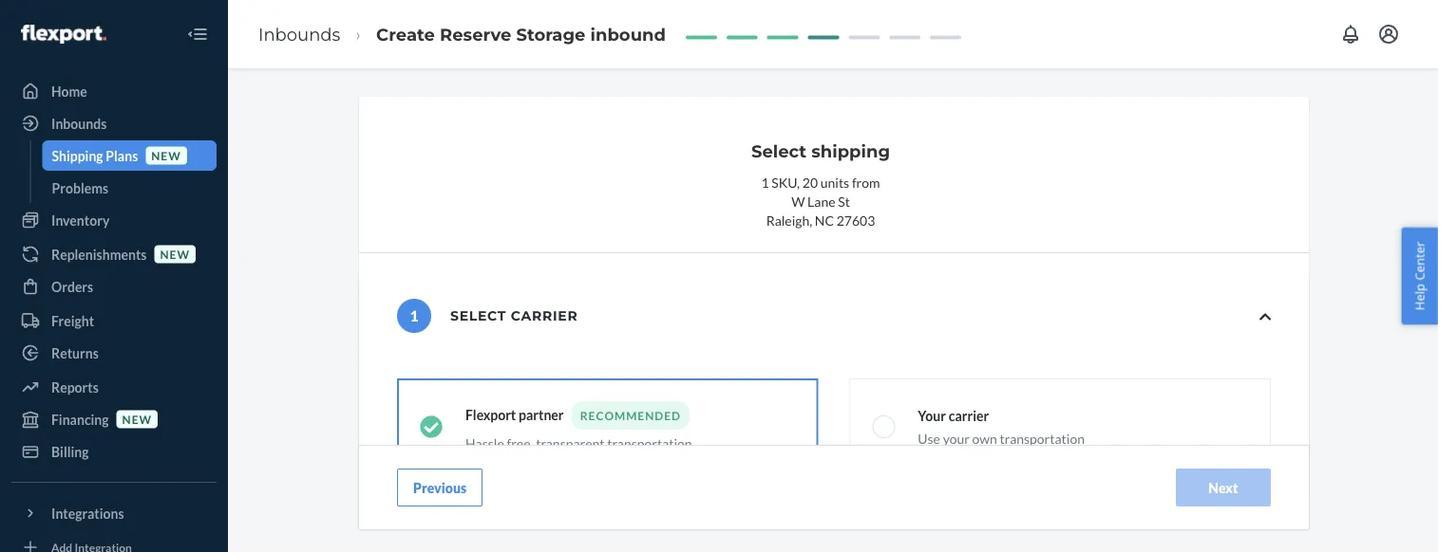 Task type: vqa. For each thing, say whether or not it's contained in the screenshot.
1 associated with 1
yes



Task type: describe. For each thing, give the bounding box(es) containing it.
27603
[[837, 212, 875, 229]]

inbounds link inside breadcrumbs navigation
[[258, 24, 340, 45]]

new for replenishments
[[160, 247, 190, 261]]

own
[[973, 431, 997, 447]]

shipment
[[489, 532, 568, 548]]

flexport partner
[[466, 407, 564, 423]]

hassle
[[466, 436, 504, 452]]

sku
[[772, 174, 797, 191]]

add
[[450, 532, 485, 548]]

carrier for select
[[511, 308, 578, 324]]

problems
[[52, 180, 108, 196]]

your carrier use your own transportation
[[918, 408, 1085, 447]]

,
[[797, 174, 800, 191]]

billing link
[[11, 437, 217, 467]]

shipping
[[812, 141, 890, 162]]

storage
[[516, 24, 586, 45]]

flexport
[[466, 407, 516, 423]]

select carrier
[[450, 308, 578, 324]]

help center
[[1411, 242, 1428, 311]]

returns
[[51, 345, 99, 362]]

w
[[792, 193, 805, 210]]

shipping plans
[[52, 148, 138, 164]]

nc
[[815, 212, 834, 229]]

previous button
[[397, 469, 483, 507]]

reports link
[[11, 372, 217, 403]]

0 horizontal spatial inbounds link
[[11, 108, 217, 139]]

previous
[[413, 480, 467, 496]]

orders
[[51, 279, 93, 295]]

0 horizontal spatial transportation
[[607, 436, 692, 452]]

center
[[1411, 242, 1428, 281]]

reports
[[51, 380, 99, 396]]

inventory link
[[11, 205, 217, 236]]

chevron up image
[[1260, 311, 1271, 324]]

integrations
[[51, 506, 124, 522]]

problems link
[[42, 173, 217, 203]]

replenishments
[[51, 247, 147, 263]]

next
[[1209, 480, 1239, 496]]

partner
[[519, 407, 564, 423]]

1 for 1 sku , 20 units from w lane st raleigh, nc 27603
[[761, 174, 769, 191]]

1 for 1
[[410, 307, 419, 325]]

inbounds inside breadcrumbs navigation
[[258, 24, 340, 45]]



Task type: locate. For each thing, give the bounding box(es) containing it.
0 vertical spatial new
[[151, 149, 181, 162]]

use
[[918, 431, 941, 447]]

lane
[[808, 193, 836, 210]]

breadcrumbs navigation
[[243, 7, 681, 62]]

1 vertical spatial new
[[160, 247, 190, 261]]

inbounds link
[[258, 24, 340, 45], [11, 108, 217, 139]]

check circle image
[[420, 416, 443, 439]]

0 vertical spatial 1
[[761, 174, 769, 191]]

create
[[376, 24, 435, 45]]

plans
[[106, 148, 138, 164]]

select shipping
[[752, 141, 890, 162]]

inbound
[[591, 24, 666, 45]]

1
[[761, 174, 769, 191], [410, 307, 419, 325]]

inventory
[[51, 212, 110, 229]]

new for shipping plans
[[151, 149, 181, 162]]

transportation inside your carrier use your own transportation
[[1000, 431, 1085, 447]]

0 vertical spatial inbounds link
[[258, 24, 340, 45]]

carrier
[[511, 308, 578, 324], [949, 408, 989, 424]]

next button
[[1176, 469, 1271, 507]]

reserve
[[440, 24, 512, 45]]

20
[[803, 174, 818, 191]]

flexport logo image
[[21, 25, 106, 44]]

from
[[852, 174, 880, 191]]

help
[[1411, 284, 1428, 311]]

transportation
[[1000, 431, 1085, 447], [607, 436, 692, 452]]

0 vertical spatial inbounds
[[258, 24, 340, 45]]

open account menu image
[[1378, 23, 1400, 46]]

st
[[838, 193, 850, 210]]

0 vertical spatial carrier
[[511, 308, 578, 324]]

new
[[151, 149, 181, 162], [160, 247, 190, 261], [122, 413, 152, 427]]

your
[[943, 431, 970, 447]]

open notifications image
[[1340, 23, 1362, 46]]

transparent
[[536, 436, 605, 452]]

add shipment details
[[450, 532, 636, 548]]

1 horizontal spatial transportation
[[1000, 431, 1085, 447]]

new up orders link
[[160, 247, 190, 261]]

carrier inside your carrier use your own transportation
[[949, 408, 989, 424]]

shipping
[[52, 148, 103, 164]]

create reserve storage inbound
[[376, 24, 666, 45]]

1 horizontal spatial carrier
[[949, 408, 989, 424]]

your
[[918, 408, 946, 424]]

select for select carrier
[[450, 308, 507, 324]]

returns link
[[11, 338, 217, 369]]

recommended
[[580, 409, 681, 423]]

1 vertical spatial 1
[[410, 307, 419, 325]]

select
[[752, 141, 807, 162], [450, 308, 507, 324]]

transportation right own
[[1000, 431, 1085, 447]]

new right plans
[[151, 149, 181, 162]]

hassle free, transparent transportation
[[466, 436, 692, 452]]

1 horizontal spatial inbounds
[[258, 24, 340, 45]]

freight link
[[11, 306, 217, 336]]

1 horizontal spatial 1
[[761, 174, 769, 191]]

free,
[[507, 436, 533, 452]]

0 horizontal spatial 1
[[410, 307, 419, 325]]

units
[[821, 174, 850, 191]]

carrier for your
[[949, 408, 989, 424]]

select for select shipping
[[752, 141, 807, 162]]

home link
[[11, 76, 217, 106]]

1 vertical spatial carrier
[[949, 408, 989, 424]]

new for financing
[[122, 413, 152, 427]]

0 horizontal spatial carrier
[[511, 308, 578, 324]]

1 vertical spatial inbounds link
[[11, 108, 217, 139]]

freight
[[51, 313, 94, 329]]

orders link
[[11, 272, 217, 302]]

transportation down recommended
[[607, 436, 692, 452]]

2
[[410, 531, 419, 549]]

1 vertical spatial inbounds
[[51, 115, 107, 132]]

financing
[[51, 412, 109, 428]]

help center button
[[1402, 228, 1439, 325]]

raleigh,
[[766, 212, 813, 229]]

close navigation image
[[186, 23, 209, 46]]

inbounds
[[258, 24, 340, 45], [51, 115, 107, 132]]

0 horizontal spatial inbounds
[[51, 115, 107, 132]]

1 sku , 20 units from w lane st raleigh, nc 27603
[[761, 174, 880, 229]]

0 vertical spatial select
[[752, 141, 807, 162]]

details
[[572, 532, 636, 548]]

0 horizontal spatial select
[[450, 308, 507, 324]]

1 horizontal spatial inbounds link
[[258, 24, 340, 45]]

new down reports link
[[122, 413, 152, 427]]

1 vertical spatial select
[[450, 308, 507, 324]]

billing
[[51, 444, 89, 460]]

integrations button
[[11, 499, 217, 529]]

1 inside 1 sku , 20 units from w lane st raleigh, nc 27603
[[761, 174, 769, 191]]

2 vertical spatial new
[[122, 413, 152, 427]]

home
[[51, 83, 87, 99]]

1 horizontal spatial select
[[752, 141, 807, 162]]



